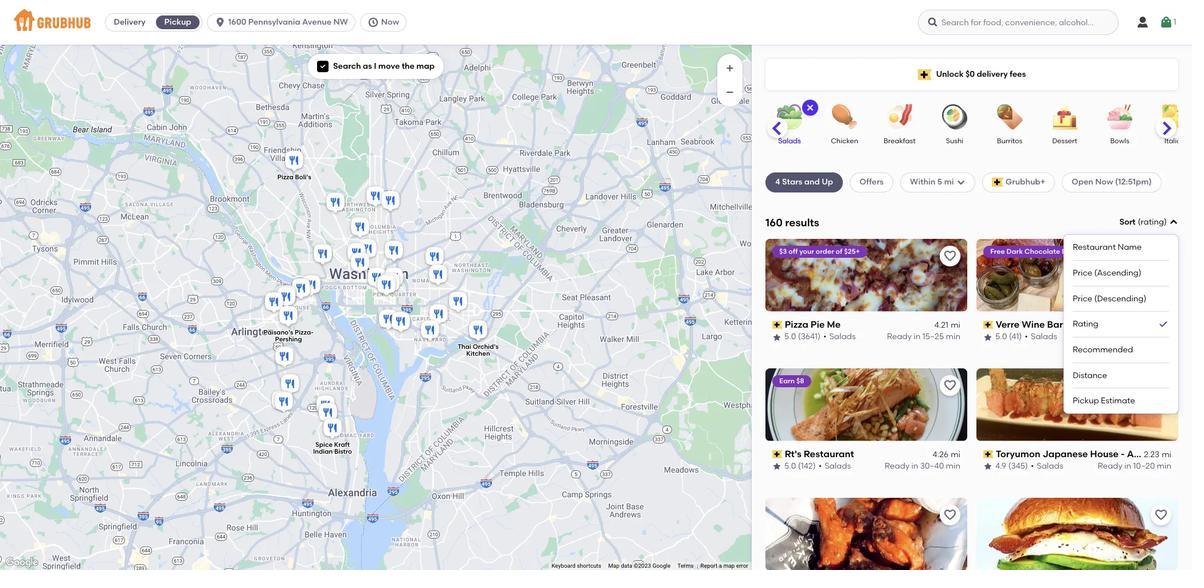 Task type: vqa. For each thing, say whether or not it's contained in the screenshot.
Unlock
yes



Task type: locate. For each thing, give the bounding box(es) containing it.
star icon image left 5.0 (41)
[[983, 333, 993, 342]]

ready up recommended
[[1098, 332, 1122, 342]]

0 horizontal spatial map
[[416, 61, 435, 71]]

1 horizontal spatial your
[[1130, 248, 1145, 256]]

svg image
[[1136, 15, 1150, 29], [1160, 15, 1173, 29], [215, 17, 226, 28], [367, 17, 379, 28], [927, 17, 939, 28]]

open now (12:51pm)
[[1072, 177, 1152, 187]]

1 horizontal spatial restaurant
[[1073, 243, 1116, 252]]

1 horizontal spatial pickup
[[1073, 396, 1099, 406]]

pickup inside button
[[164, 17, 191, 27]]

mi for me
[[951, 321, 960, 330]]

and
[[804, 177, 820, 187]]

0 horizontal spatial order
[[816, 248, 834, 256]]

svg image inside "1" button
[[1160, 15, 1173, 29]]

in left 15–25
[[914, 332, 921, 342]]

your right off
[[799, 248, 814, 256]]

• for restaurant
[[819, 462, 822, 471]]

pizza inside "map" region
[[277, 173, 293, 181]]

4.26 mi
[[933, 450, 960, 460]]

proceed
[[1019, 342, 1052, 351]]

map right a at the right bottom
[[723, 563, 735, 569]]

me
[[827, 319, 841, 330]]

grubhub plus flag logo image
[[918, 69, 932, 80], [992, 178, 1003, 187]]

0 vertical spatial price
[[1073, 268, 1092, 278]]

now button
[[360, 13, 411, 32]]

salads down "rt's restaurant"
[[825, 462, 851, 471]]

distance
[[1073, 371, 1107, 381]]

• right (41)
[[1025, 332, 1028, 342]]

verre wine bar
[[996, 319, 1063, 330]]

mi for house
[[1162, 450, 1171, 460]]

1 horizontal spatial of
[[1166, 248, 1173, 256]]

• salads for restaurant
[[819, 462, 851, 471]]

15–25
[[922, 332, 944, 342]]

within 5 mi
[[910, 177, 954, 187]]

0 vertical spatial ready in 10–20 min
[[1098, 332, 1171, 342]]

(ascending)
[[1094, 268, 1141, 278]]

©2023
[[634, 563, 651, 569]]

chipotle image
[[375, 273, 398, 298]]

as
[[363, 61, 372, 71]]

in down -
[[1124, 462, 1131, 471]]

min for verre wine bar
[[1157, 332, 1171, 342]]

in up recommended
[[1124, 332, 1131, 342]]

breakfast
[[884, 137, 915, 145]]

verre wine bar image
[[273, 284, 296, 309]]

order left $25+
[[816, 248, 834, 256]]

0 horizontal spatial restaurant
[[804, 449, 854, 460]]

1
[[1173, 17, 1176, 27]]

grubhub plus flag logo image for unlock $0 delivery fees
[[918, 69, 932, 80]]

0 vertical spatial pizza
[[277, 173, 293, 181]]

dessert image
[[1045, 104, 1085, 130]]

mi right 2.79
[[1162, 321, 1171, 330]]

chicken image
[[825, 104, 865, 130]]

free
[[990, 248, 1005, 256]]

(12:51pm)
[[1115, 177, 1152, 187]]

salads down the 'wine' at the right bottom of the page
[[1031, 332, 1057, 342]]

min for rt's restaurant
[[946, 462, 960, 471]]

subscription pass image for toryumon japanese house - arlington
[[983, 451, 993, 459]]

ready in 10–20 min down 2.79
[[1098, 332, 1171, 342]]

major's image
[[426, 263, 449, 288]]

mi right 4.21
[[951, 321, 960, 330]]

pizza pie me logo image
[[765, 239, 967, 312]]

grubhub plus flag logo image left 'grubhub+'
[[992, 178, 1003, 187]]

2 10–20 from the top
[[1133, 462, 1155, 471]]

of left $25+
[[836, 248, 842, 256]]

ready for pizza pie me
[[887, 332, 912, 342]]

courthaus social image
[[274, 285, 297, 310]]

None field
[[1064, 217, 1178, 414]]

sushi
[[946, 137, 963, 145]]

toryumon japanese house - arlington logo image
[[976, 368, 1178, 441]]

5.0 down rt's
[[784, 462, 796, 471]]

svg image inside 1600 pennsylvania avenue nw button
[[215, 17, 226, 28]]

10–20 for verre wine bar
[[1133, 332, 1155, 342]]

price for price (ascending)
[[1073, 268, 1092, 278]]

pickup right delivery button
[[164, 17, 191, 27]]

1 vertical spatial price
[[1073, 294, 1092, 304]]

minus icon image
[[724, 87, 736, 98]]

save this restaurant image
[[1154, 249, 1168, 263], [943, 379, 957, 393], [1154, 379, 1168, 393], [1154, 508, 1168, 522]]

your right with
[[1130, 248, 1145, 256]]

delivery button
[[106, 13, 154, 32]]

star icon image
[[772, 333, 782, 342], [983, 333, 993, 342], [772, 462, 782, 472], [983, 462, 993, 472]]

(345)
[[1008, 462, 1028, 471]]

4.21
[[934, 321, 948, 330]]

4
[[775, 177, 780, 187]]

0 vertical spatial restaurant
[[1073, 243, 1116, 252]]

bub and pop's image
[[348, 251, 371, 276]]

10–20 for toryumon japanese house - arlington
[[1133, 462, 1155, 471]]

name
[[1118, 243, 1142, 252]]

subscription pass image left verre
[[983, 321, 993, 329]]

• for wine
[[1025, 332, 1028, 342]]

ready left 30–40
[[885, 462, 910, 471]]

2.79 mi
[[1144, 321, 1171, 330]]

thai orchid's kitchen image
[[466, 319, 489, 344]]

5.0 down verre
[[995, 332, 1007, 342]]

bistro
[[334, 448, 352, 456]]

in for verre wine bar
[[1124, 332, 1131, 342]]

mandarin carry out image
[[446, 290, 469, 315]]

salads down me
[[829, 332, 856, 342]]

pickup down distance
[[1073, 396, 1099, 406]]

kitchen
[[466, 350, 490, 358]]

star icon image for verre wine bar
[[983, 333, 993, 342]]

paisano's pizza-pershing image
[[277, 304, 300, 329]]

pizza up the 5.0 (3641)
[[785, 319, 808, 330]]

0 horizontal spatial now
[[381, 17, 399, 27]]

1 vertical spatial pickup
[[1073, 396, 1099, 406]]

1 vertical spatial ready in 10–20 min
[[1098, 462, 1171, 471]]

pizza left boli's on the left
[[277, 173, 293, 181]]

2 ready in 10–20 min from the top
[[1098, 462, 1171, 471]]

0 vertical spatial pickup
[[164, 17, 191, 27]]

min down 4.26 mi
[[946, 462, 960, 471]]

1 horizontal spatial order
[[1146, 248, 1164, 256]]

grubhub plus flag logo image left unlock on the right top
[[918, 69, 932, 80]]

svg image
[[319, 63, 326, 70], [806, 103, 815, 112], [956, 178, 965, 187], [1169, 218, 1178, 227]]

potbelly sandwich works image
[[365, 266, 388, 291]]

pickup
[[164, 17, 191, 27], [1073, 396, 1099, 406]]

map right the
[[416, 61, 435, 71]]

panera bread image
[[300, 273, 323, 298]]

1 vertical spatial 10–20
[[1133, 462, 1155, 471]]

0 horizontal spatial your
[[799, 248, 814, 256]]

• salads down "rt's restaurant"
[[819, 462, 851, 471]]

svg image inside now button
[[367, 17, 379, 28]]

pudding
[[1084, 248, 1112, 256]]

min
[[946, 332, 960, 342], [1157, 332, 1171, 342], [946, 462, 960, 471], [1157, 462, 1171, 471]]

2 price from the top
[[1073, 294, 1092, 304]]

1 vertical spatial save this restaurant image
[[943, 508, 957, 522]]

subscription pass image left the 'toryumon'
[[983, 451, 993, 459]]

10–20
[[1133, 332, 1155, 342], [1133, 462, 1155, 471]]

dessert
[[1052, 137, 1077, 145]]

grubhub plus flag logo image for grubhub+
[[992, 178, 1003, 187]]

mi
[[944, 177, 954, 187], [951, 321, 960, 330], [1162, 321, 1171, 330], [951, 450, 960, 460], [1162, 450, 1171, 460]]

now
[[381, 17, 399, 27], [1095, 177, 1113, 187]]

star icon image left the 5.0 (3641)
[[772, 333, 782, 342]]

error
[[736, 563, 748, 569]]

svg image right )
[[1169, 218, 1178, 227]]

5.0 for rt's restaurant
[[784, 462, 796, 471]]

ready in 10–20 min
[[1098, 332, 1171, 342], [1098, 462, 1171, 471]]

house
[[1090, 449, 1119, 460]]

1 10–20 from the top
[[1133, 332, 1155, 342]]

• salads down me
[[823, 332, 856, 342]]

toryumon japanese house - arlington image
[[289, 277, 312, 302]]

subscription pass image
[[772, 321, 782, 329], [983, 321, 993, 329], [772, 451, 782, 459], [983, 451, 993, 459]]

ready in 10–20 min for bar
[[1098, 332, 1171, 342]]

in for toryumon japanese house - arlington
[[1124, 462, 1131, 471]]

paisano's
[[263, 329, 293, 337]]

order right name
[[1146, 248, 1164, 256]]

to
[[1054, 342, 1062, 351]]

subway® image
[[379, 271, 402, 296]]

1 horizontal spatial grubhub plus flag logo image
[[992, 178, 1003, 187]]

verre wine bar logo image
[[976, 239, 1178, 312]]

• salads for pie
[[823, 332, 856, 342]]

price (ascending)
[[1073, 268, 1141, 278]]

none field containing sort
[[1064, 217, 1178, 414]]

mi right "2.23"
[[1162, 450, 1171, 460]]

bar
[[1047, 319, 1063, 330]]

delivery
[[114, 17, 145, 27]]

t.h.a.i. in shirlington image
[[272, 390, 295, 415]]

• salads down the 'wine' at the right bottom of the page
[[1025, 332, 1057, 342]]

earn
[[779, 377, 795, 385]]

min down 2.23 mi
[[1157, 462, 1171, 471]]

ready for toryumon japanese house - arlington
[[1098, 462, 1122, 471]]

in left 30–40
[[911, 462, 918, 471]]

0 vertical spatial grubhub plus flag logo image
[[918, 69, 932, 80]]

ready left 15–25
[[887, 332, 912, 342]]

report a map error link
[[700, 563, 748, 569]]

0 vertical spatial 10–20
[[1133, 332, 1155, 342]]

0 horizontal spatial pickup
[[164, 17, 191, 27]]

1 vertical spatial now
[[1095, 177, 1113, 187]]

bowls
[[1110, 137, 1129, 145]]

italian image
[[1155, 104, 1192, 130]]

bowls image
[[1100, 104, 1140, 130]]

list box containing restaurant name
[[1073, 235, 1169, 414]]

min down check icon
[[1157, 332, 1171, 342]]

salads down japanese
[[1037, 462, 1063, 471]]

delivery
[[977, 69, 1008, 79]]

plus icon image
[[724, 62, 736, 74]]

1 vertical spatial grubhub plus flag logo image
[[992, 178, 1003, 187]]

1 horizontal spatial map
[[723, 563, 735, 569]]

restaurant inside list box
[[1073, 243, 1116, 252]]

ambar image
[[427, 302, 450, 328]]

toryumon japanese house - arlington
[[996, 449, 1169, 460]]

svg image for 1
[[1160, 15, 1173, 29]]

save this restaurant image left free
[[943, 249, 957, 263]]

5.0 left (3641)
[[784, 332, 796, 342]]

price up rating on the bottom right of the page
[[1073, 294, 1092, 304]]

min down 4.21 mi at the bottom of page
[[946, 332, 960, 342]]

• down "rt's restaurant"
[[819, 462, 822, 471]]

0 horizontal spatial of
[[836, 248, 842, 256]]

$0
[[966, 69, 975, 79]]

• salads down japanese
[[1031, 462, 1063, 471]]

spice kraft indian bistro
[[313, 441, 352, 456]]

save this restaurant button
[[940, 246, 960, 266], [1151, 246, 1171, 266], [940, 375, 960, 396], [1151, 375, 1171, 396], [940, 505, 960, 526], [1151, 505, 1171, 526]]

earn $8
[[779, 377, 804, 385]]

price down free dark chocolate bread pudding with your order of $15+
[[1073, 268, 1092, 278]]

star icon image left 4.9
[[983, 462, 993, 472]]

0 vertical spatial save this restaurant image
[[943, 249, 957, 263]]

rating option
[[1073, 312, 1169, 338]]

0 horizontal spatial pizza
[[277, 173, 293, 181]]

0 vertical spatial map
[[416, 61, 435, 71]]

offers
[[860, 177, 884, 187]]

star icon image for toryumon japanese house - arlington
[[983, 462, 993, 472]]

1 save this restaurant image from the top
[[943, 249, 957, 263]]

mi for bar
[[1162, 321, 1171, 330]]

now up "move"
[[381, 17, 399, 27]]

5.0
[[784, 332, 796, 342], [995, 332, 1007, 342], [784, 462, 796, 471]]

rt's restaurant
[[785, 449, 854, 460]]

1 order from the left
[[816, 248, 834, 256]]

1 vertical spatial map
[[723, 563, 735, 569]]

2 of from the left
[[1166, 248, 1173, 256]]

• salads for japanese
[[1031, 462, 1063, 471]]

pizza boli's
[[277, 173, 311, 181]]

2.23 mi
[[1144, 450, 1171, 460]]

1 vertical spatial pizza
[[785, 319, 808, 330]]

1 ready in 10–20 min from the top
[[1098, 332, 1171, 342]]

•
[[823, 332, 827, 342], [1025, 332, 1028, 342], [819, 462, 822, 471], [1031, 462, 1034, 471]]

off
[[789, 248, 798, 256]]

pickup for pickup estimate
[[1073, 396, 1099, 406]]

rt's restaurant logo image
[[765, 368, 967, 441]]

• salads for wine
[[1025, 332, 1057, 342]]

mikko nordic fine food image
[[356, 237, 379, 262]]

chicken
[[831, 137, 858, 145]]

min for pizza pie me
[[946, 332, 960, 342]]

a
[[719, 563, 722, 569]]

terms link
[[677, 563, 694, 569]]

10–20 down 2.79
[[1133, 332, 1155, 342]]

rt's restaurant image
[[314, 394, 337, 419]]

terms
[[677, 563, 694, 569]]

ready in 10–20 min down -
[[1098, 462, 1171, 471]]

avenue
[[302, 17, 331, 27]]

in
[[914, 332, 921, 342], [1124, 332, 1131, 342], [911, 462, 918, 471], [1124, 462, 1131, 471]]

in for pizza pie me
[[914, 332, 921, 342]]

pickup for pickup
[[164, 17, 191, 27]]

0 vertical spatial now
[[381, 17, 399, 27]]

• right (345) at the right bottom of page
[[1031, 462, 1034, 471]]

save this restaurant image
[[943, 249, 957, 263], [943, 508, 957, 522]]

orchid's
[[472, 343, 498, 351]]

rt's
[[785, 449, 802, 460]]

• down pie
[[823, 332, 827, 342]]

list box
[[1073, 235, 1169, 414]]

0 horizontal spatial grubhub plus flag logo image
[[918, 69, 932, 80]]

svg image inside field
[[1169, 218, 1178, 227]]

now right open
[[1095, 177, 1113, 187]]

map
[[608, 563, 619, 569]]

• salads
[[823, 332, 856, 342], [1025, 332, 1057, 342], [819, 462, 851, 471], [1031, 462, 1063, 471]]

search as i move the map
[[333, 61, 435, 71]]

subscription pass image left rt's
[[772, 451, 782, 459]]

pizza pie me image
[[278, 372, 301, 398]]

of left $15+
[[1166, 248, 1173, 256]]

arlington
[[1127, 449, 1169, 460]]

ready down house
[[1098, 462, 1122, 471]]

1 horizontal spatial pizza
[[785, 319, 808, 330]]

fresh med image
[[324, 191, 347, 216]]

save this restaurant image down 30–40
[[943, 508, 957, 522]]

1 price from the top
[[1073, 268, 1092, 278]]

10–20 down the arlington
[[1133, 462, 1155, 471]]

svg image right the "5"
[[956, 178, 965, 187]]

subscription pass image left pizza pie me
[[772, 321, 782, 329]]

google
[[652, 563, 671, 569]]

star icon image left 5.0 (142)
[[772, 462, 782, 472]]

svg image left search
[[319, 63, 326, 70]]

rating
[[1141, 217, 1164, 227]]

google image
[[3, 556, 41, 571]]

1 button
[[1160, 12, 1176, 33]]



Task type: describe. For each thing, give the bounding box(es) containing it.
hipcityveg chinatown image
[[382, 266, 405, 291]]

burritos
[[997, 137, 1022, 145]]

1 of from the left
[[836, 248, 842, 256]]

5.0 for pizza pie me
[[784, 332, 796, 342]]

ichiban sushi & ramen image
[[269, 389, 292, 414]]

(41)
[[1009, 332, 1022, 342]]

min for toryumon japanese house - arlington
[[1157, 462, 1171, 471]]

kraft
[[334, 441, 349, 449]]

2 your from the left
[[1130, 248, 1145, 256]]

pizza boli's image
[[282, 149, 305, 174]]

taqueria al lado image
[[348, 215, 371, 241]]

pizza for pizza pie me
[[785, 319, 808, 330]]

4.9
[[995, 462, 1006, 471]]

1 horizontal spatial now
[[1095, 177, 1113, 187]]

within
[[910, 177, 935, 187]]

japanese
[[1043, 449, 1088, 460]]

subscription pass image for rt's restaurant
[[772, 451, 782, 459]]

Search for food, convenience, alcohol... search field
[[918, 10, 1119, 35]]

rating
[[1073, 320, 1098, 329]]

pizza pie me
[[785, 319, 841, 330]]

verre
[[996, 319, 1020, 330]]

4 stars and up
[[775, 177, 833, 187]]

the
[[402, 61, 415, 71]]

italian
[[1164, 137, 1185, 145]]

le pain quotidien (clarendon blvd) image
[[262, 290, 285, 316]]

4.26
[[933, 450, 948, 460]]

report
[[700, 563, 717, 569]]

5.0 for verre wine bar
[[995, 332, 1007, 342]]

2 order from the left
[[1146, 248, 1164, 256]]

$8
[[796, 377, 804, 385]]

keyboard
[[552, 563, 576, 569]]

160 results
[[765, 216, 819, 229]]

sweetgreen image
[[345, 241, 368, 266]]

manny & olga's pizza - petworth image
[[379, 189, 402, 214]]

svg image left chicken image
[[806, 103, 815, 112]]

chocolate
[[1024, 248, 1060, 256]]

$3 off your order of $25+
[[779, 248, 860, 256]]

proceed to checkout
[[1019, 342, 1102, 351]]

svg image for now
[[367, 17, 379, 28]]

indian
[[313, 448, 332, 456]]

banana blossom bistro - union market dc image
[[423, 245, 446, 270]]

ready for rt's restaurant
[[885, 462, 910, 471]]

search
[[333, 61, 361, 71]]

star icon image for pizza pie me
[[772, 333, 782, 342]]

subscription pass image for pizza pie me
[[772, 321, 782, 329]]

check icon image
[[1158, 319, 1169, 330]]

toryumon
[[996, 449, 1040, 460]]

subscription pass image for verre wine bar
[[983, 321, 993, 329]]

star icon image for rt's restaurant
[[772, 462, 782, 472]]

(
[[1138, 217, 1141, 227]]

hops n shine logo image
[[765, 498, 967, 571]]

pickup button
[[154, 13, 202, 32]]

1 vertical spatial restaurant
[[804, 449, 854, 460]]

up
[[822, 177, 833, 187]]

ready for verre wine bar
[[1098, 332, 1122, 342]]

thai
[[457, 343, 471, 351]]

in for rt's restaurant
[[911, 462, 918, 471]]

stars
[[782, 177, 802, 187]]

report a map error
[[700, 563, 748, 569]]

with
[[1114, 248, 1128, 256]]

salads for me
[[829, 332, 856, 342]]

pennsylvania
[[248, 17, 300, 27]]

mi right 4.26
[[951, 450, 960, 460]]

nw
[[333, 17, 348, 27]]

pizza for pizza boli's
[[277, 173, 293, 181]]

svg image for 1600 pennsylvania avenue nw
[[215, 17, 226, 28]]

list box inside field
[[1073, 235, 1169, 414]]

salads down salads image
[[778, 137, 801, 145]]

lalibela image
[[382, 239, 405, 264]]

5.0 (142)
[[784, 462, 816, 471]]

map data ©2023 google
[[608, 563, 671, 569]]

pickup estimate
[[1073, 396, 1135, 406]]

sort
[[1119, 217, 1136, 227]]

hops n shine image
[[316, 401, 339, 426]]

4.9 (345)
[[995, 462, 1028, 471]]

estimate
[[1101, 396, 1135, 406]]

results
[[785, 216, 819, 229]]

pie
[[811, 319, 825, 330]]

paisano's pizza- pershing thai orchid's kitchen
[[263, 329, 498, 358]]

sushi image
[[935, 104, 975, 130]]

2.79
[[1144, 321, 1159, 330]]

(descending)
[[1094, 294, 1146, 304]]

)
[[1164, 217, 1167, 227]]

(142)
[[798, 462, 816, 471]]

spice kraft indian bistro image
[[321, 417, 344, 442]]

spice
[[315, 441, 332, 449]]

momo navy yard image
[[389, 310, 412, 335]]

breakfast image
[[880, 104, 920, 130]]

open
[[1072, 177, 1093, 187]]

salads for bar
[[1031, 332, 1057, 342]]

unlock $0 delivery fees
[[936, 69, 1026, 79]]

2.23
[[1144, 450, 1159, 460]]

sweet leaf - arlington logo image
[[976, 498, 1178, 571]]

now inside button
[[381, 17, 399, 27]]

keyboard shortcuts
[[552, 563, 601, 569]]

30–40
[[920, 462, 944, 471]]

(3641)
[[798, 332, 820, 342]]

grazie grazie image
[[376, 308, 399, 333]]

• for japanese
[[1031, 462, 1034, 471]]

salads image
[[769, 104, 810, 130]]

unlock
[[936, 69, 964, 79]]

ready in 15–25 min
[[887, 332, 960, 342]]

price for price (descending)
[[1073, 294, 1092, 304]]

shortcuts
[[577, 563, 601, 569]]

$25+
[[844, 248, 860, 256]]

lost dog cafe (columbia pike) image
[[273, 345, 296, 370]]

free dark chocolate bread pudding with your order of $15+
[[990, 248, 1189, 256]]

1 your from the left
[[799, 248, 814, 256]]

5.0 (41)
[[995, 332, 1022, 342]]

-
[[1121, 449, 1125, 460]]

map region
[[0, 15, 884, 571]]

sweet leaf - arlington image
[[275, 284, 298, 309]]

main navigation navigation
[[0, 0, 1192, 45]]

i
[[374, 61, 376, 71]]

• for pie
[[823, 332, 827, 342]]

4.21 mi
[[934, 321, 960, 330]]

burritos image
[[990, 104, 1030, 130]]

city sliders image
[[311, 242, 334, 267]]

pizza-
[[294, 329, 313, 337]]

boli's
[[295, 173, 311, 181]]

wine
[[1022, 319, 1045, 330]]

160
[[765, 216, 783, 229]]

mi right the "5"
[[944, 177, 954, 187]]

pizza d'oro image
[[364, 184, 387, 210]]

ready in 10–20 min for house
[[1098, 462, 1171, 471]]

2 save this restaurant image from the top
[[943, 508, 957, 522]]

emmy squared image
[[418, 319, 441, 344]]

proceed to checkout button
[[984, 337, 1138, 357]]

dark
[[1007, 248, 1023, 256]]

salads for house
[[1037, 462, 1063, 471]]

$3
[[779, 248, 787, 256]]

ready in 30–40 min
[[885, 462, 960, 471]]



